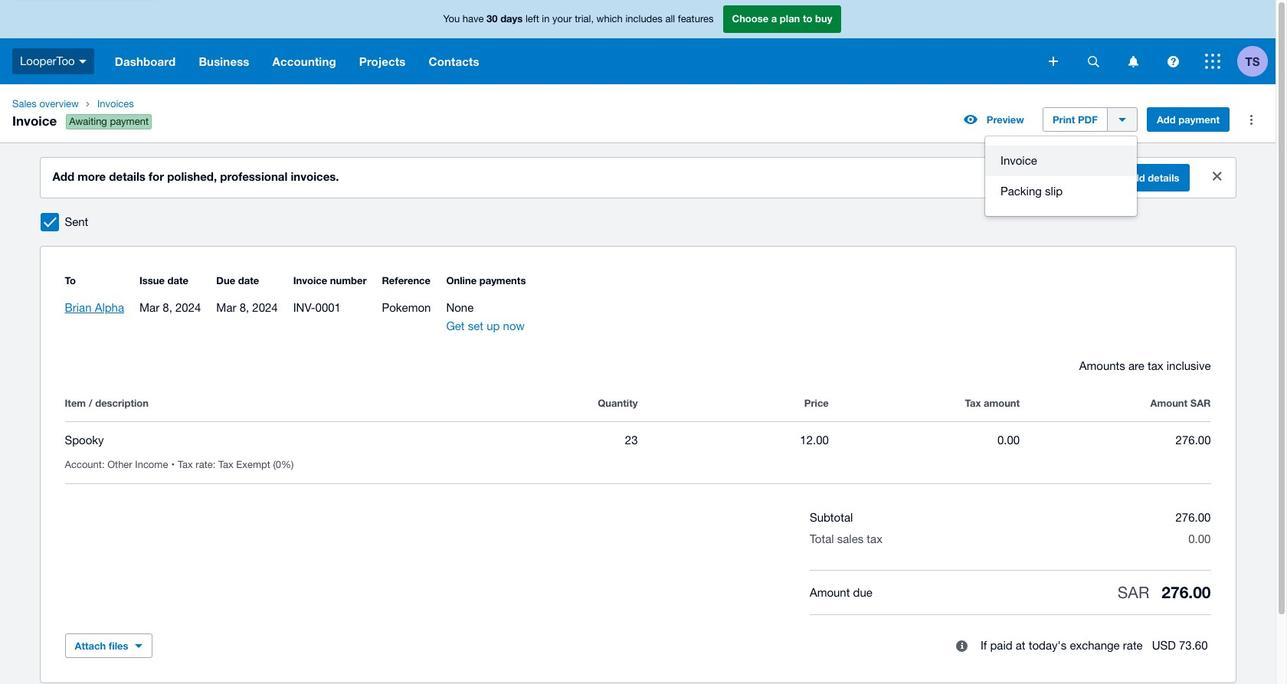 Task type: locate. For each thing, give the bounding box(es) containing it.
amount down inclusive
[[1150, 397, 1188, 409]]

amount left due on the bottom right
[[810, 586, 850, 599]]

0 horizontal spatial 0.00
[[997, 434, 1020, 447]]

item / description column header
[[65, 394, 447, 412]]

paid
[[990, 639, 1013, 652]]

now inside button
[[1072, 172, 1092, 184]]

0 horizontal spatial svg image
[[79, 60, 86, 63]]

2024 down due date
[[252, 301, 278, 314]]

2 vertical spatial 276.00
[[1162, 583, 1211, 602]]

row
[[65, 394, 1211, 421], [65, 422, 1211, 484]]

1 horizontal spatial 2024
[[252, 301, 278, 314]]

1 horizontal spatial 8,
[[240, 301, 249, 314]]

: left other
[[102, 459, 105, 470]]

1 horizontal spatial date
[[238, 274, 259, 287]]

1 horizontal spatial sar
[[1190, 397, 1211, 409]]

amount
[[1150, 397, 1188, 409], [810, 586, 850, 599]]

details
[[109, 169, 145, 183], [1148, 172, 1179, 184]]

mar 8, 2024 for due
[[216, 301, 278, 314]]

svg image
[[1205, 54, 1220, 69], [1087, 56, 1099, 67], [1128, 56, 1138, 67], [1049, 57, 1058, 66]]

cell down spooky cell at bottom
[[178, 459, 300, 470]]

1 vertical spatial 0.00
[[1188, 532, 1211, 545]]

add right skip for now
[[1126, 172, 1145, 184]]

today's
[[1029, 639, 1067, 652]]

all
[[665, 13, 675, 25]]

issue date
[[139, 274, 188, 287]]

pokemon
[[382, 301, 431, 314]]

spooky
[[65, 434, 104, 447]]

2024
[[175, 301, 201, 314], [252, 301, 278, 314]]

cell
[[65, 459, 178, 470], [178, 459, 300, 470]]

1 vertical spatial 276.00
[[1176, 511, 1211, 524]]

mar down issue
[[139, 301, 159, 314]]

2024 for issue date
[[175, 301, 201, 314]]

payment for awaiting payment
[[110, 116, 149, 127]]

group
[[985, 136, 1137, 216]]

dashboard
[[115, 54, 176, 68]]

mar
[[139, 301, 159, 314], [216, 301, 236, 314]]

2024 down issue date
[[175, 301, 201, 314]]

usd
[[1152, 639, 1176, 652]]

amount for amount sar
[[1150, 397, 1188, 409]]

add up add details
[[1157, 113, 1176, 126]]

date right the due
[[238, 274, 259, 287]]

payment left more invoice options 'image' at the top right of the page
[[1179, 113, 1220, 126]]

add left more at the left of the page
[[52, 169, 74, 183]]

1 vertical spatial now
[[503, 319, 525, 332]]

left
[[525, 13, 539, 25]]

preview
[[987, 113, 1024, 126]]

1 vertical spatial tax
[[867, 532, 882, 545]]

amount inside 'column header'
[[1150, 397, 1188, 409]]

1 horizontal spatial details
[[1148, 172, 1179, 184]]

1 horizontal spatial mar 8, 2024
[[216, 301, 278, 314]]

tax amount column header
[[829, 394, 1020, 412]]

2 date from the left
[[238, 274, 259, 287]]

276.00 inside 276.00 cell
[[1176, 434, 1211, 447]]

none get set up now
[[446, 301, 525, 332]]

accounting button
[[261, 38, 348, 84]]

invoice up skip
[[1001, 154, 1037, 167]]

0.00
[[997, 434, 1020, 447], [1188, 532, 1211, 545]]

for inside button
[[1056, 172, 1069, 184]]

/
[[89, 397, 92, 409]]

1 horizontal spatial now
[[1072, 172, 1092, 184]]

invoice inside button
[[1001, 154, 1037, 167]]

add for add details
[[1126, 172, 1145, 184]]

svg image
[[1167, 56, 1179, 67], [79, 60, 86, 63]]

tax right income
[[178, 459, 193, 470]]

cell down spooky at left
[[65, 459, 178, 470]]

add for add more details for polished, professional invoices.
[[52, 169, 74, 183]]

alpha
[[95, 301, 124, 314]]

sar down inclusive
[[1190, 397, 1211, 409]]

date for due date
[[238, 274, 259, 287]]

price column header
[[638, 394, 829, 412]]

2 mar 8, 2024 from the left
[[216, 301, 278, 314]]

list box
[[985, 136, 1137, 216]]

1 mar 8, 2024 from the left
[[139, 301, 201, 314]]

2 horizontal spatial tax
[[965, 397, 981, 409]]

tax left amount
[[965, 397, 981, 409]]

0 horizontal spatial rate
[[196, 459, 213, 470]]

subtotal
[[810, 511, 853, 524]]

0 horizontal spatial payment
[[110, 116, 149, 127]]

details right more at the left of the page
[[109, 169, 145, 183]]

row containing spooky
[[65, 422, 1211, 484]]

mar 8, 2024 down due date
[[216, 301, 278, 314]]

attach files
[[75, 640, 128, 652]]

payment for add payment
[[1179, 113, 1220, 126]]

1 2024 from the left
[[175, 301, 201, 314]]

banner
[[0, 0, 1276, 84]]

overview
[[39, 98, 79, 110]]

sar
[[1190, 397, 1211, 409], [1118, 583, 1149, 601]]

0 horizontal spatial 8,
[[163, 301, 172, 314]]

mar 8, 2024 down issue date
[[139, 301, 201, 314]]

a
[[771, 12, 777, 25]]

2 cell from the left
[[178, 459, 300, 470]]

1 horizontal spatial mar
[[216, 301, 236, 314]]

add inside the add payment button
[[1157, 113, 1176, 126]]

0.00 inside cell
[[997, 434, 1020, 447]]

0 vertical spatial now
[[1072, 172, 1092, 184]]

you
[[443, 13, 460, 25]]

0 vertical spatial 276.00
[[1176, 434, 1211, 447]]

1 mar from the left
[[139, 301, 159, 314]]

0 horizontal spatial tax
[[178, 459, 193, 470]]

0 horizontal spatial invoice
[[12, 113, 57, 129]]

contacts
[[429, 54, 479, 68]]

0 horizontal spatial add
[[52, 169, 74, 183]]

invoice up inv-
[[293, 274, 327, 287]]

amount for amount due
[[810, 586, 850, 599]]

if paid at today's exchange rate
[[981, 639, 1143, 652]]

2 horizontal spatial invoice
[[1001, 154, 1037, 167]]

2 horizontal spatial add
[[1157, 113, 1176, 126]]

invoice down sales
[[12, 113, 57, 129]]

2 row from the top
[[65, 422, 1211, 484]]

payment
[[1179, 113, 1220, 126], [110, 116, 149, 127]]

0 horizontal spatial :
[[102, 459, 105, 470]]

tax right the are
[[1148, 359, 1163, 372]]

invoice
[[12, 113, 57, 129], [1001, 154, 1037, 167], [293, 274, 327, 287]]

slip
[[1045, 185, 1063, 198]]

more invoice options image
[[1236, 104, 1266, 135]]

preview button
[[954, 107, 1033, 132]]

print pdf
[[1053, 113, 1098, 126]]

0 horizontal spatial amount
[[810, 586, 850, 599]]

svg image right loopertoo
[[79, 60, 86, 63]]

0 horizontal spatial now
[[503, 319, 525, 332]]

1 row from the top
[[65, 394, 1211, 421]]

column header
[[1020, 394, 1211, 412]]

1 8, from the left
[[163, 301, 172, 314]]

rate left usd
[[1123, 639, 1143, 652]]

2 mar from the left
[[216, 301, 236, 314]]

payment inside button
[[1179, 113, 1220, 126]]

cell containing tax rate
[[178, 459, 300, 470]]

banner containing ts
[[0, 0, 1276, 84]]

brian alpha link
[[65, 301, 124, 314]]

1 horizontal spatial for
[[1056, 172, 1069, 184]]

rate left exempt at the bottom left of the page
[[196, 459, 213, 470]]

skip for now button
[[1023, 165, 1101, 190]]

online
[[446, 274, 477, 287]]

due
[[853, 586, 873, 599]]

1 cell from the left
[[65, 459, 178, 470]]

tax rate : tax exempt (0%)
[[178, 459, 294, 470]]

: left exempt at the bottom left of the page
[[213, 459, 216, 470]]

amounts
[[1079, 359, 1125, 372]]

add for add payment
[[1157, 113, 1176, 126]]

0 vertical spatial row
[[65, 394, 1211, 421]]

amount
[[984, 397, 1020, 409]]

in
[[542, 13, 550, 25]]

tax for are
[[1148, 359, 1163, 372]]

are
[[1128, 359, 1144, 372]]

1 horizontal spatial amount
[[1150, 397, 1188, 409]]

for up "slip" at the top of the page
[[1056, 172, 1069, 184]]

0 horizontal spatial tax
[[867, 532, 882, 545]]

column header inside table
[[1020, 394, 1211, 412]]

0 horizontal spatial sar
[[1118, 583, 1149, 601]]

add inside add details button
[[1126, 172, 1145, 184]]

0 vertical spatial amount
[[1150, 397, 1188, 409]]

due
[[216, 274, 235, 287]]

0 vertical spatial sar
[[1190, 397, 1211, 409]]

276.00 for sar
[[1162, 583, 1211, 602]]

1 horizontal spatial payment
[[1179, 113, 1220, 126]]

sar up exchange
[[1118, 583, 1149, 601]]

date right issue
[[167, 274, 188, 287]]

0 horizontal spatial 2024
[[175, 301, 201, 314]]

1 date from the left
[[167, 274, 188, 287]]

1 horizontal spatial add
[[1126, 172, 1145, 184]]

8, down due date
[[240, 301, 249, 314]]

tax for sales
[[867, 532, 882, 545]]

for left polished,
[[149, 169, 164, 183]]

mar 8, 2024 for issue
[[139, 301, 201, 314]]

0 vertical spatial rate
[[196, 459, 213, 470]]

quantity column header
[[447, 394, 638, 412]]

1 horizontal spatial :
[[213, 459, 216, 470]]

income
[[135, 459, 168, 470]]

0 horizontal spatial mar 8, 2024
[[139, 301, 201, 314]]

0 vertical spatial invoice
[[12, 113, 57, 129]]

0 vertical spatial tax
[[1148, 359, 1163, 372]]

spooky cell
[[65, 431, 447, 450]]

0 horizontal spatial mar
[[139, 301, 159, 314]]

row down quantity
[[65, 422, 1211, 484]]

mar 8, 2024
[[139, 301, 201, 314], [216, 301, 278, 314]]

tax right sales
[[867, 532, 882, 545]]

row up the 23
[[65, 394, 1211, 421]]

details left close icon
[[1148, 172, 1179, 184]]

now inside none get set up now
[[503, 319, 525, 332]]

1 vertical spatial amount
[[810, 586, 850, 599]]

sales
[[12, 98, 37, 110]]

your
[[552, 13, 572, 25]]

tax inside column header
[[965, 397, 981, 409]]

1 vertical spatial row
[[65, 422, 1211, 484]]

1 horizontal spatial tax
[[1148, 359, 1163, 372]]

30
[[487, 12, 498, 25]]

svg image up add payment
[[1167, 56, 1179, 67]]

8, down issue date
[[163, 301, 172, 314]]

table
[[65, 375, 1211, 484]]

tax left exempt at the bottom left of the page
[[218, 459, 233, 470]]

now
[[1072, 172, 1092, 184], [503, 319, 525, 332]]

invoices
[[97, 98, 134, 110]]

0 vertical spatial 0.00
[[997, 434, 1020, 447]]

invoices.
[[291, 169, 339, 183]]

get
[[446, 319, 465, 332]]

2 2024 from the left
[[252, 301, 278, 314]]

1 vertical spatial invoice
[[1001, 154, 1037, 167]]

2 8, from the left
[[240, 301, 249, 314]]

tax
[[1148, 359, 1163, 372], [867, 532, 882, 545]]

add
[[1157, 113, 1176, 126], [52, 169, 74, 183], [1126, 172, 1145, 184]]

total
[[810, 532, 834, 545]]

2 vertical spatial invoice
[[293, 274, 327, 287]]

0 horizontal spatial details
[[109, 169, 145, 183]]

rate
[[196, 459, 213, 470], [1123, 639, 1143, 652]]

attach
[[75, 640, 106, 652]]

gain/loss info image
[[947, 631, 978, 661]]

mar down the due
[[216, 301, 236, 314]]

0 horizontal spatial date
[[167, 274, 188, 287]]

skip for now
[[1032, 172, 1092, 184]]

payment down invoices link
[[110, 116, 149, 127]]

accounting
[[272, 54, 336, 68]]

1 horizontal spatial rate
[[1123, 639, 1143, 652]]

column header containing amount
[[1020, 394, 1211, 412]]



Task type: describe. For each thing, give the bounding box(es) containing it.
if
[[981, 639, 987, 652]]

1 horizontal spatial svg image
[[1167, 56, 1179, 67]]

amounts are tax inclusive
[[1079, 359, 1211, 372]]

days
[[500, 12, 523, 25]]

more
[[78, 169, 106, 183]]

have
[[463, 13, 484, 25]]

add details button
[[1116, 164, 1189, 192]]

trial,
[[575, 13, 594, 25]]

table containing spooky
[[65, 375, 1211, 484]]

mar for issue
[[139, 301, 159, 314]]

list box containing invoice
[[985, 136, 1137, 216]]

up
[[487, 319, 500, 332]]

mar for due
[[216, 301, 236, 314]]

quantity
[[598, 397, 638, 409]]

at
[[1016, 639, 1026, 652]]

close button
[[1202, 161, 1232, 192]]

add payment button
[[1147, 107, 1230, 132]]

polished,
[[167, 169, 217, 183]]

plan
[[780, 12, 800, 25]]

item
[[65, 397, 86, 409]]

due date
[[216, 274, 259, 287]]

8, for due
[[240, 301, 249, 314]]

2 : from the left
[[213, 459, 216, 470]]

packing slip
[[1001, 185, 1063, 198]]

12.00 cell
[[638, 431, 829, 450]]

projects button
[[348, 38, 417, 84]]

1 horizontal spatial 0.00
[[1188, 532, 1211, 545]]

price
[[804, 397, 829, 409]]

1 : from the left
[[102, 459, 105, 470]]

1 vertical spatial rate
[[1123, 639, 1143, 652]]

features
[[678, 13, 714, 25]]

close image
[[1212, 172, 1222, 181]]

choose
[[732, 12, 769, 25]]

row containing item / description
[[65, 394, 1211, 421]]

23
[[625, 434, 638, 447]]

inclusive
[[1167, 359, 1211, 372]]

pdf
[[1078, 113, 1098, 126]]

0001
[[315, 301, 341, 314]]

contacts button
[[417, 38, 491, 84]]

dashboard link
[[103, 38, 187, 84]]

sales overview
[[12, 98, 79, 110]]

which
[[597, 13, 623, 25]]

23 cell
[[447, 431, 638, 450]]

0 horizontal spatial for
[[149, 169, 164, 183]]

to
[[65, 274, 76, 287]]

exchange
[[1070, 639, 1120, 652]]

skip
[[1032, 172, 1053, 184]]

brian
[[65, 301, 92, 314]]

276.00 for subtotal
[[1176, 511, 1211, 524]]

business button
[[187, 38, 261, 84]]

8, for issue
[[163, 301, 172, 314]]

1 vertical spatial sar
[[1118, 583, 1149, 601]]

files
[[109, 640, 128, 652]]

sar inside 'column header'
[[1190, 397, 1211, 409]]

invoices link
[[91, 97, 164, 112]]

amount sar
[[1150, 397, 1211, 409]]

invoice number
[[293, 274, 367, 287]]

online payments
[[446, 274, 526, 287]]

add payment
[[1157, 113, 1220, 126]]

amount due
[[810, 586, 873, 599]]

get set up now link
[[446, 317, 526, 336]]

account : other income
[[65, 459, 168, 470]]

1 horizontal spatial invoice
[[293, 274, 327, 287]]

1 horizontal spatial tax
[[218, 459, 233, 470]]

loopertoo button
[[0, 38, 103, 84]]

add more details for polished, professional invoices.
[[52, 169, 339, 183]]

set
[[468, 319, 483, 332]]

12.00
[[800, 434, 829, 447]]

group containing invoice
[[985, 136, 1137, 216]]

tax for tax rate : tax exempt (0%)
[[178, 459, 193, 470]]

add details
[[1126, 172, 1179, 184]]

item / description
[[65, 397, 149, 409]]

276.00 cell
[[1020, 431, 1211, 450]]

payments
[[479, 274, 526, 287]]

print pdf button
[[1043, 107, 1108, 132]]

sales overview link
[[6, 97, 85, 112]]

sent
[[65, 215, 88, 228]]

cell containing account
[[65, 459, 178, 470]]

print
[[1053, 113, 1075, 126]]

73.60
[[1179, 639, 1208, 652]]

choose a plan to buy
[[732, 12, 832, 25]]

you have 30 days left in your trial, which includes all features
[[443, 12, 714, 25]]

2024 for due date
[[252, 301, 278, 314]]

sales
[[837, 532, 864, 545]]

ts
[[1245, 54, 1260, 68]]

account
[[65, 459, 102, 470]]

inv-
[[293, 301, 315, 314]]

brian alpha
[[65, 301, 124, 314]]

tax for tax amount
[[965, 397, 981, 409]]

ts button
[[1237, 38, 1276, 84]]

0.00 cell
[[829, 431, 1020, 450]]

awaiting
[[69, 116, 107, 127]]

svg image inside loopertoo popup button
[[79, 60, 86, 63]]

total sales tax
[[810, 532, 882, 545]]

other
[[107, 459, 132, 470]]

awaiting payment
[[69, 116, 149, 127]]

(0%)
[[273, 459, 294, 470]]

none
[[446, 301, 474, 314]]

details inside button
[[1148, 172, 1179, 184]]

includes
[[625, 13, 663, 25]]

packing
[[1001, 185, 1042, 198]]

date for issue date
[[167, 274, 188, 287]]

buy
[[815, 12, 832, 25]]

usd 73.60
[[1152, 639, 1208, 652]]

loopertoo
[[20, 54, 75, 67]]

tax amount
[[965, 397, 1020, 409]]

packing slip button
[[985, 176, 1137, 207]]



Task type: vqa. For each thing, say whether or not it's contained in the screenshot.


